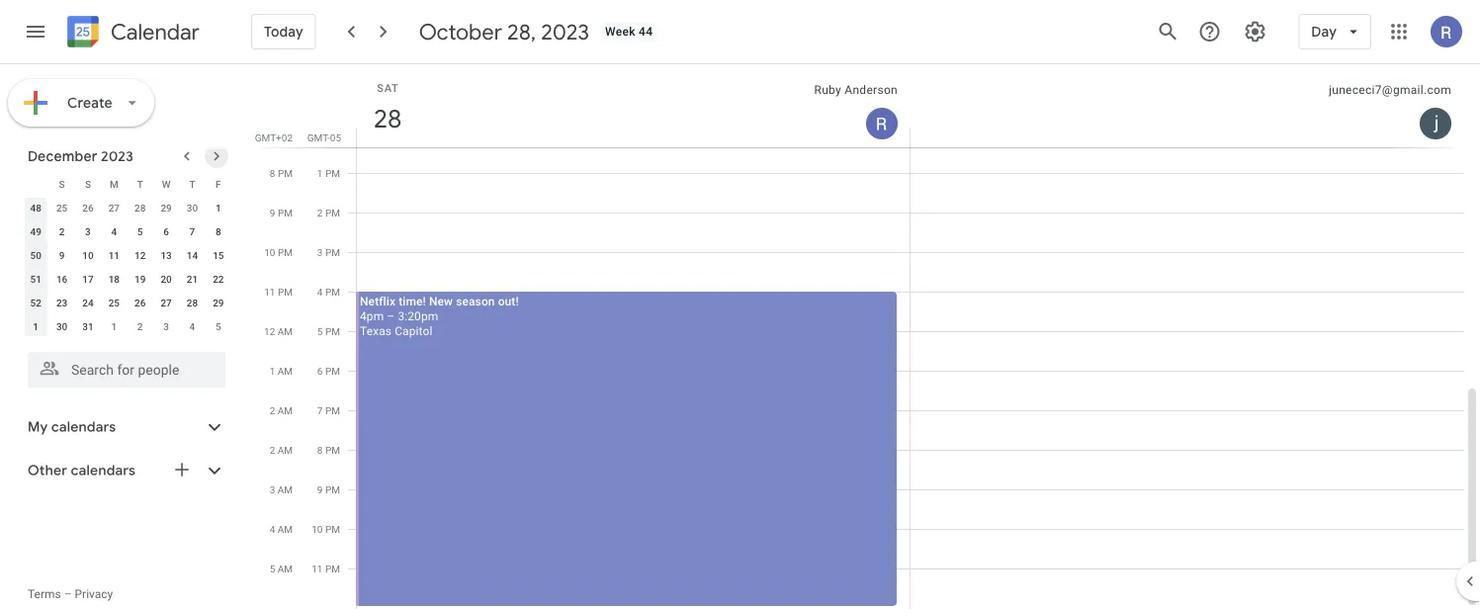 Task type: locate. For each thing, give the bounding box(es) containing it.
pm down 6 pm
[[325, 404, 340, 416]]

2 horizontal spatial 10
[[312, 523, 323, 535]]

netflix
[[360, 294, 396, 308]]

3 up 10 element
[[85, 225, 91, 237]]

1 down 25 element
[[111, 320, 117, 332]]

29 inside november 29 element
[[161, 202, 172, 214]]

ruby anderson
[[814, 83, 898, 97]]

11 pm
[[264, 286, 293, 298], [312, 563, 340, 575]]

2 down 26 element
[[137, 320, 143, 332]]

1 vertical spatial 30
[[56, 320, 67, 332]]

26 down the 19
[[134, 297, 146, 309]]

am down 1 am
[[278, 404, 293, 416]]

6 right 1 am
[[317, 365, 323, 377]]

– right the 4pm
[[387, 309, 395, 323]]

1 horizontal spatial –
[[387, 309, 395, 323]]

3 up 4 am
[[270, 484, 275, 495]]

16 element
[[50, 267, 74, 291]]

8 up the 15 element
[[216, 225, 221, 237]]

10 up the 17
[[82, 249, 94, 261]]

am down 4 am
[[278, 563, 293, 575]]

0 vertical spatial 12
[[134, 249, 146, 261]]

5 pm
[[317, 325, 340, 337]]

2 am down 1 am
[[270, 404, 293, 416]]

21 element
[[180, 267, 204, 291]]

3 row from the top
[[23, 220, 231, 243]]

pm up 12 am
[[278, 286, 293, 298]]

4 pm
[[317, 286, 340, 298]]

6 for 6
[[163, 225, 169, 237]]

1 vertical spatial 9 pm
[[317, 484, 340, 495]]

pm left 2 pm
[[278, 207, 293, 219]]

26 inside 26 element
[[134, 297, 146, 309]]

20 element
[[154, 267, 178, 291]]

add other calendars image
[[172, 460, 192, 480]]

my calendars button
[[4, 411, 245, 443]]

day button
[[1299, 8, 1372, 55]]

7 inside 28 grid
[[317, 404, 323, 416]]

6 inside 28 grid
[[317, 365, 323, 377]]

row containing s
[[23, 172, 231, 196]]

1 horizontal spatial 6
[[317, 365, 323, 377]]

pm
[[278, 167, 293, 179], [325, 167, 340, 179], [278, 207, 293, 219], [325, 207, 340, 219], [278, 246, 293, 258], [325, 246, 340, 258], [278, 286, 293, 298], [325, 286, 340, 298], [325, 325, 340, 337], [325, 365, 340, 377], [325, 404, 340, 416], [325, 444, 340, 456], [325, 484, 340, 495], [325, 523, 340, 535], [325, 563, 340, 575]]

week
[[605, 25, 636, 39]]

day
[[1312, 23, 1337, 41]]

t up november 28 element
[[137, 178, 143, 190]]

2
[[317, 207, 323, 219], [59, 225, 65, 237], [137, 320, 143, 332], [270, 404, 275, 416], [270, 444, 275, 456]]

row group containing 48
[[23, 196, 231, 338]]

pm right 5 am
[[325, 563, 340, 575]]

–
[[387, 309, 395, 323], [64, 587, 72, 601]]

11 right 5 am
[[312, 563, 323, 575]]

48
[[30, 202, 41, 214]]

calendars up other calendars at the left
[[51, 418, 116, 436]]

30 element
[[50, 314, 74, 338]]

28 for 28 'element'
[[187, 297, 198, 309]]

28 right "november 27" element
[[134, 202, 146, 214]]

28 down 21
[[187, 297, 198, 309]]

19 element
[[128, 267, 152, 291]]

0 horizontal spatial t
[[137, 178, 143, 190]]

24
[[82, 297, 94, 309]]

0 vertical spatial 7
[[189, 225, 195, 237]]

7 down 6 pm
[[317, 404, 323, 416]]

0 vertical spatial 6
[[163, 225, 169, 237]]

11
[[108, 249, 120, 261], [264, 286, 275, 298], [312, 563, 323, 575]]

12 for 12
[[134, 249, 146, 261]]

1 down 52
[[33, 320, 39, 332]]

12 up 1 am
[[264, 325, 275, 337]]

25 for "november 25" element
[[56, 202, 67, 214]]

4 for january 4 element
[[189, 320, 195, 332]]

9
[[270, 207, 275, 219], [59, 249, 65, 261], [317, 484, 323, 495]]

4 down 3 am
[[270, 523, 275, 535]]

0 vertical spatial 28
[[372, 102, 401, 135]]

10
[[264, 246, 275, 258], [82, 249, 94, 261], [312, 523, 323, 535]]

1 horizontal spatial 8
[[270, 167, 275, 179]]

15
[[213, 249, 224, 261]]

2 horizontal spatial 28
[[372, 102, 401, 135]]

27 down m
[[108, 202, 120, 214]]

october
[[419, 18, 502, 45]]

28 inside 'element'
[[187, 297, 198, 309]]

main drawer image
[[24, 20, 47, 44]]

50
[[30, 249, 41, 261]]

0 horizontal spatial 10 pm
[[264, 246, 293, 258]]

23 element
[[50, 291, 74, 314]]

4 down "november 27" element
[[111, 225, 117, 237]]

9 right 3 am
[[317, 484, 323, 495]]

0 vertical spatial 9 pm
[[270, 207, 293, 219]]

anderson
[[845, 83, 898, 97]]

17 element
[[76, 267, 100, 291]]

1 horizontal spatial 25
[[108, 297, 120, 309]]

0 vertical spatial 11 pm
[[264, 286, 293, 298]]

1 vertical spatial 11 pm
[[312, 563, 340, 575]]

am down 3 am
[[278, 523, 293, 535]]

3 for 3 pm
[[317, 246, 323, 258]]

3:20pm
[[398, 309, 438, 323]]

2023
[[541, 18, 589, 45], [101, 147, 134, 165]]

5 for 5 pm
[[317, 325, 323, 337]]

1 vertical spatial 26
[[134, 297, 146, 309]]

27 down 20
[[161, 297, 172, 309]]

5 down 4 pm
[[317, 325, 323, 337]]

25 down 18
[[108, 297, 120, 309]]

1
[[317, 167, 323, 179], [216, 202, 221, 214], [33, 320, 39, 332], [111, 320, 117, 332], [270, 365, 275, 377]]

12 up the 19
[[134, 249, 146, 261]]

0 vertical spatial –
[[387, 309, 395, 323]]

None search field
[[0, 344, 245, 388]]

t up november 30 'element'
[[189, 178, 195, 190]]

1 am from the top
[[278, 325, 293, 337]]

1 horizontal spatial 11
[[264, 286, 275, 298]]

7 row from the top
[[23, 314, 231, 338]]

14
[[187, 249, 198, 261]]

0 horizontal spatial s
[[59, 178, 65, 190]]

17
[[82, 273, 94, 285]]

9 left 2 pm
[[270, 207, 275, 219]]

10 inside december 2023 "grid"
[[82, 249, 94, 261]]

12
[[134, 249, 146, 261], [264, 325, 275, 337]]

4 down 28 'element'
[[189, 320, 195, 332]]

0 vertical spatial 2023
[[541, 18, 589, 45]]

4pm
[[360, 309, 384, 323]]

8 pm down 7 pm
[[317, 444, 340, 456]]

1 down 12 am
[[270, 365, 275, 377]]

9 pm left 2 pm
[[270, 207, 293, 219]]

1 horizontal spatial 9
[[270, 207, 275, 219]]

0 horizontal spatial 7
[[189, 225, 195, 237]]

november 30 element
[[180, 196, 204, 220]]

pm up 4 pm
[[325, 246, 340, 258]]

terms link
[[28, 587, 61, 601]]

10 right the 15 element
[[264, 246, 275, 258]]

pm left the 3 pm
[[278, 246, 293, 258]]

2 vertical spatial 11
[[312, 563, 323, 575]]

1 horizontal spatial 29
[[213, 297, 224, 309]]

1 horizontal spatial 26
[[134, 297, 146, 309]]

0 horizontal spatial 25
[[56, 202, 67, 214]]

january 1 element
[[102, 314, 126, 338]]

29 for november 29 element
[[161, 202, 172, 214]]

8 pm down gmt+02
[[270, 167, 293, 179]]

0 horizontal spatial 26
[[82, 202, 94, 214]]

12 am
[[264, 325, 293, 337]]

6 inside december 2023 "grid"
[[163, 225, 169, 237]]

0 vertical spatial 8
[[270, 167, 275, 179]]

9 pm right 3 am
[[317, 484, 340, 495]]

5
[[137, 225, 143, 237], [216, 320, 221, 332], [317, 325, 323, 337], [270, 563, 275, 575]]

5 row from the top
[[23, 267, 231, 291]]

1 horizontal spatial 30
[[187, 202, 198, 214]]

4 inside january 4 element
[[189, 320, 195, 332]]

26 right "november 25" element
[[82, 202, 94, 214]]

row containing 50
[[23, 243, 231, 267]]

am up 3 am
[[278, 444, 293, 456]]

7 inside december 2023 "grid"
[[189, 225, 195, 237]]

1 horizontal spatial 7
[[317, 404, 323, 416]]

29 inside the 29 element
[[213, 297, 224, 309]]

0 horizontal spatial 6
[[163, 225, 169, 237]]

0 horizontal spatial 8
[[216, 225, 221, 237]]

4 for 4 am
[[270, 523, 275, 535]]

3 down 27 element
[[163, 320, 169, 332]]

2 s from the left
[[85, 178, 91, 190]]

row group
[[23, 196, 231, 338]]

0 vertical spatial calendars
[[51, 418, 116, 436]]

2 horizontal spatial 9
[[317, 484, 323, 495]]

2 vertical spatial 8
[[317, 444, 323, 456]]

28 for november 28 element
[[134, 202, 146, 214]]

4 down the 3 pm
[[317, 286, 323, 298]]

0 horizontal spatial 27
[[108, 202, 120, 214]]

1 vertical spatial 2023
[[101, 147, 134, 165]]

10 pm
[[264, 246, 293, 258], [312, 523, 340, 535]]

1 vertical spatial 27
[[161, 297, 172, 309]]

1 vertical spatial 10 pm
[[312, 523, 340, 535]]

0 horizontal spatial 8 pm
[[270, 167, 293, 179]]

2023 up m
[[101, 147, 134, 165]]

0 horizontal spatial 28
[[134, 202, 146, 214]]

6 pm
[[317, 365, 340, 377]]

18 element
[[102, 267, 126, 291]]

january 4 element
[[180, 314, 204, 338]]

0 horizontal spatial 11
[[108, 249, 120, 261]]

1 horizontal spatial 28
[[187, 297, 198, 309]]

1 vertical spatial –
[[64, 587, 72, 601]]

18
[[108, 273, 120, 285]]

29 down the w
[[161, 202, 172, 214]]

time!
[[399, 294, 426, 308]]

– inside netflix time! new season out! 4pm – 3:20pm texas capitol
[[387, 309, 395, 323]]

26 for 26 element
[[134, 297, 146, 309]]

1 am
[[270, 365, 293, 377]]

week 44
[[605, 25, 653, 39]]

9 pm
[[270, 207, 293, 219], [317, 484, 340, 495]]

1 s from the left
[[59, 178, 65, 190]]

11 pm right 5 am
[[312, 563, 340, 575]]

1 for january 1 element
[[111, 320, 117, 332]]

saturday, october 28 element
[[365, 96, 410, 141]]

3 up 4 pm
[[317, 246, 323, 258]]

0 horizontal spatial 30
[[56, 320, 67, 332]]

0 horizontal spatial 12
[[134, 249, 146, 261]]

4 am from the top
[[278, 444, 293, 456]]

26 for november 26 element
[[82, 202, 94, 214]]

1 horizontal spatial 10 pm
[[312, 523, 340, 535]]

1 vertical spatial 29
[[213, 297, 224, 309]]

30
[[187, 202, 198, 214], [56, 320, 67, 332]]

1 2 am from the top
[[270, 404, 293, 416]]

1 horizontal spatial 10
[[264, 246, 275, 258]]

1 vertical spatial 8
[[216, 225, 221, 237]]

privacy link
[[75, 587, 113, 601]]

am up 1 am
[[278, 325, 293, 337]]

1 horizontal spatial 9 pm
[[317, 484, 340, 495]]

0 vertical spatial 29
[[161, 202, 172, 214]]

1 horizontal spatial 12
[[264, 325, 275, 337]]

6 down november 29 element
[[163, 225, 169, 237]]

1 vertical spatial calendars
[[71, 462, 136, 480]]

22 element
[[206, 267, 230, 291]]

28 inside column header
[[372, 102, 401, 135]]

row
[[23, 172, 231, 196], [23, 196, 231, 220], [23, 220, 231, 243], [23, 243, 231, 267], [23, 267, 231, 291], [23, 291, 231, 314], [23, 314, 231, 338]]

0 vertical spatial 26
[[82, 202, 94, 214]]

1 horizontal spatial t
[[189, 178, 195, 190]]

pm down the 3 pm
[[325, 286, 340, 298]]

pm up 7 pm
[[325, 365, 340, 377]]

5 down the 29 element
[[216, 320, 221, 332]]

am
[[278, 325, 293, 337], [278, 365, 293, 377], [278, 404, 293, 416], [278, 444, 293, 456], [278, 484, 293, 495], [278, 523, 293, 535], [278, 563, 293, 575]]

calendars
[[51, 418, 116, 436], [71, 462, 136, 480]]

calendars inside dropdown button
[[71, 462, 136, 480]]

20
[[161, 273, 172, 285]]

8 down 7 pm
[[317, 444, 323, 456]]

30 for 30 element
[[56, 320, 67, 332]]

5 down 4 am
[[270, 563, 275, 575]]

0 horizontal spatial 10
[[82, 249, 94, 261]]

1 vertical spatial 6
[[317, 365, 323, 377]]

– right terms link
[[64, 587, 72, 601]]

4 row from the top
[[23, 243, 231, 267]]

27
[[108, 202, 120, 214], [161, 297, 172, 309]]

28
[[372, 102, 401, 135], [134, 202, 146, 214], [187, 297, 198, 309]]

30 down 23 at the left of the page
[[56, 320, 67, 332]]

30 right november 29 element
[[187, 202, 198, 214]]

1 vertical spatial 25
[[108, 297, 120, 309]]

0 vertical spatial 2 am
[[270, 404, 293, 416]]

26
[[82, 202, 94, 214], [134, 297, 146, 309]]

1 horizontal spatial 8 pm
[[317, 444, 340, 456]]

25 element
[[102, 291, 126, 314]]

8 pm
[[270, 167, 293, 179], [317, 444, 340, 456]]

create
[[67, 94, 113, 112]]

s up "november 25" element
[[59, 178, 65, 190]]

8
[[270, 167, 275, 179], [216, 225, 221, 237], [317, 444, 323, 456]]

29 down the 22
[[213, 297, 224, 309]]

05
[[330, 132, 341, 143]]

calendars inside dropdown button
[[51, 418, 116, 436]]

1 horizontal spatial s
[[85, 178, 91, 190]]

14 element
[[180, 243, 204, 267]]

12 inside december 2023 "grid"
[[134, 249, 146, 261]]

calendars down my calendars dropdown button
[[71, 462, 136, 480]]

1 down gmt-
[[317, 167, 323, 179]]

26 element
[[128, 291, 152, 314]]

9 up 16 element
[[59, 249, 65, 261]]

pm right 3 am
[[325, 484, 340, 495]]

row containing 49
[[23, 220, 231, 243]]

11 pm up 12 am
[[264, 286, 293, 298]]

7
[[189, 225, 195, 237], [317, 404, 323, 416]]

2023 right 28,
[[541, 18, 589, 45]]

25 right 48
[[56, 202, 67, 214]]

1 horizontal spatial 27
[[161, 297, 172, 309]]

2 pm
[[317, 207, 340, 219]]

7 pm
[[317, 404, 340, 416]]

10 right 4 am
[[312, 523, 323, 535]]

1 vertical spatial 9
[[59, 249, 65, 261]]

pm down 7 pm
[[325, 444, 340, 456]]

2 vertical spatial 9
[[317, 484, 323, 495]]

7 down november 30 'element'
[[189, 225, 195, 237]]

1 horizontal spatial 11 pm
[[312, 563, 340, 575]]

12 inside 28 grid
[[264, 325, 275, 337]]

10 pm right 4 am
[[312, 523, 340, 535]]

2 vertical spatial 28
[[187, 297, 198, 309]]

2 row from the top
[[23, 196, 231, 220]]

capitol
[[395, 324, 433, 338]]

january 2 element
[[128, 314, 152, 338]]

4
[[111, 225, 117, 237], [317, 286, 323, 298], [189, 320, 195, 332], [270, 523, 275, 535]]

8 inside december 2023 "grid"
[[216, 225, 221, 237]]

s
[[59, 178, 65, 190], [85, 178, 91, 190]]

3
[[85, 225, 91, 237], [317, 246, 323, 258], [163, 320, 169, 332], [270, 484, 275, 495]]

0 vertical spatial 25
[[56, 202, 67, 214]]

0 vertical spatial 27
[[108, 202, 120, 214]]

31 element
[[76, 314, 100, 338]]

ruby
[[814, 83, 842, 97]]

0 vertical spatial 30
[[187, 202, 198, 214]]

11 inside december 2023 "grid"
[[108, 249, 120, 261]]

10 pm left the 3 pm
[[264, 246, 293, 258]]

1 vertical spatial 12
[[264, 325, 275, 337]]

3 for january 3 element
[[163, 320, 169, 332]]

junececi7@gmail.com column header
[[910, 64, 1465, 147]]

am down 12 am
[[278, 365, 293, 377]]

6
[[163, 225, 169, 237], [317, 365, 323, 377]]

1 vertical spatial 8 pm
[[317, 444, 340, 456]]

11 up 12 am
[[264, 286, 275, 298]]

1 horizontal spatial 2023
[[541, 18, 589, 45]]

0 vertical spatial 11
[[108, 249, 120, 261]]

s up november 26 element
[[85, 178, 91, 190]]

0 horizontal spatial 29
[[161, 202, 172, 214]]

6 row from the top
[[23, 291, 231, 314]]

5 up 12 element
[[137, 225, 143, 237]]

30 inside 'element'
[[187, 202, 198, 214]]

1 vertical spatial 7
[[317, 404, 323, 416]]

t
[[137, 178, 143, 190], [189, 178, 195, 190]]

8 down gmt+02
[[270, 167, 275, 179]]

5 for the january 5 element
[[216, 320, 221, 332]]

16
[[56, 273, 67, 285]]

2 2 am from the top
[[270, 444, 293, 456]]

1 vertical spatial 28
[[134, 202, 146, 214]]

1 row from the top
[[23, 172, 231, 196]]

row containing 1
[[23, 314, 231, 338]]

am up 4 am
[[278, 484, 293, 495]]

2 inside january 2 element
[[137, 320, 143, 332]]

7 for 7
[[189, 225, 195, 237]]

51
[[30, 273, 41, 285]]

row containing 48
[[23, 196, 231, 220]]

28 down 'sat'
[[372, 102, 401, 135]]

11 up 18
[[108, 249, 120, 261]]

26 inside november 26 element
[[82, 202, 94, 214]]

1 vertical spatial 2 am
[[270, 444, 293, 456]]

0 horizontal spatial 9
[[59, 249, 65, 261]]

december 2023 grid
[[19, 172, 231, 338]]

28,
[[507, 18, 536, 45]]

12 element
[[128, 243, 152, 267]]

calendar element
[[63, 12, 200, 55]]

2 am up 3 am
[[270, 444, 293, 456]]

0 horizontal spatial 11 pm
[[264, 286, 293, 298]]



Task type: vqa. For each thing, say whether or not it's contained in the screenshot.
24 Element
yes



Task type: describe. For each thing, give the bounding box(es) containing it.
other calendars
[[28, 462, 136, 480]]

2 horizontal spatial 8
[[317, 444, 323, 456]]

13 element
[[154, 243, 178, 267]]

4 am
[[270, 523, 293, 535]]

calendar heading
[[107, 18, 200, 46]]

new
[[429, 294, 453, 308]]

pm right 4 am
[[325, 523, 340, 535]]

21
[[187, 273, 198, 285]]

privacy
[[75, 587, 113, 601]]

my calendars
[[28, 418, 116, 436]]

november 27 element
[[102, 196, 126, 220]]

24 element
[[76, 291, 100, 314]]

6 am from the top
[[278, 523, 293, 535]]

27 for "november 27" element
[[108, 202, 120, 214]]

row containing 52
[[23, 291, 231, 314]]

m
[[110, 178, 118, 190]]

december
[[28, 147, 98, 165]]

5 am
[[270, 563, 293, 575]]

january 3 element
[[154, 314, 178, 338]]

texas
[[360, 324, 392, 338]]

create button
[[8, 79, 154, 127]]

other
[[28, 462, 67, 480]]

12 for 12 am
[[264, 325, 275, 337]]

49
[[30, 225, 41, 237]]

gmt+02
[[255, 132, 293, 143]]

Search for people text field
[[40, 352, 214, 388]]

27 for 27 element
[[161, 297, 172, 309]]

january 5 element
[[206, 314, 230, 338]]

november 26 element
[[76, 196, 100, 220]]

22
[[213, 273, 224, 285]]

3 for 3 am
[[270, 484, 275, 495]]

december 2023
[[28, 147, 134, 165]]

15 element
[[206, 243, 230, 267]]

2 horizontal spatial 11
[[312, 563, 323, 575]]

28 grid
[[253, 64, 1480, 609]]

7 am from the top
[[278, 563, 293, 575]]

0 horizontal spatial –
[[64, 587, 72, 601]]

31
[[82, 320, 94, 332]]

terms
[[28, 587, 61, 601]]

settings menu image
[[1243, 20, 1267, 44]]

4 for 4 pm
[[317, 286, 323, 298]]

6 for 6 pm
[[317, 365, 323, 377]]

my
[[28, 418, 48, 436]]

november 25 element
[[50, 196, 74, 220]]

netflix time! new season out! 4pm – 3:20pm texas capitol
[[360, 294, 519, 338]]

f
[[216, 178, 221, 190]]

pm up the 3 pm
[[325, 207, 340, 219]]

11 element
[[102, 243, 126, 267]]

1 down the f
[[216, 202, 221, 214]]

calendars for other calendars
[[71, 462, 136, 480]]

13
[[161, 249, 172, 261]]

calendars for my calendars
[[51, 418, 116, 436]]

44
[[639, 25, 653, 39]]

3 pm
[[317, 246, 340, 258]]

other calendars button
[[4, 455, 245, 487]]

1 for 1 pm
[[317, 167, 323, 179]]

gmt-
[[307, 132, 330, 143]]

0 horizontal spatial 2023
[[101, 147, 134, 165]]

3 am from the top
[[278, 404, 293, 416]]

pm down gmt+02
[[278, 167, 293, 179]]

29 for the 29 element
[[213, 297, 224, 309]]

today
[[264, 23, 303, 41]]

0 vertical spatial 10 pm
[[264, 246, 293, 258]]

row containing 51
[[23, 267, 231, 291]]

5 for 5 am
[[270, 563, 275, 575]]

25 for 25 element
[[108, 297, 120, 309]]

junececi7@gmail.com
[[1329, 83, 1452, 97]]

2 down 1 am
[[270, 404, 275, 416]]

calendar
[[111, 18, 200, 46]]

1 vertical spatial 11
[[264, 286, 275, 298]]

5 am from the top
[[278, 484, 293, 495]]

pm up 6 pm
[[325, 325, 340, 337]]

23
[[56, 297, 67, 309]]

0 vertical spatial 9
[[270, 207, 275, 219]]

0 vertical spatial 8 pm
[[270, 167, 293, 179]]

27 element
[[154, 291, 178, 314]]

sat
[[377, 82, 399, 94]]

7 for 7 pm
[[317, 404, 323, 416]]

november 29 element
[[154, 196, 178, 220]]

gmt-05
[[307, 132, 341, 143]]

1 t from the left
[[137, 178, 143, 190]]

29 element
[[206, 291, 230, 314]]

november 28 element
[[128, 196, 152, 220]]

1 for 1 am
[[270, 365, 275, 377]]

out!
[[498, 294, 519, 308]]

28 element
[[180, 291, 204, 314]]

28 column header
[[356, 64, 911, 147]]

19
[[134, 273, 146, 285]]

0 horizontal spatial 9 pm
[[270, 207, 293, 219]]

october 28, 2023
[[419, 18, 589, 45]]

sat 28
[[372, 82, 401, 135]]

3 am
[[270, 484, 293, 495]]

2 t from the left
[[189, 178, 195, 190]]

terms – privacy
[[28, 587, 113, 601]]

1 pm
[[317, 167, 340, 179]]

2 up 3 am
[[270, 444, 275, 456]]

row group inside december 2023 "grid"
[[23, 196, 231, 338]]

2 down "november 25" element
[[59, 225, 65, 237]]

pm down 05
[[325, 167, 340, 179]]

10 element
[[76, 243, 100, 267]]

w
[[162, 178, 171, 190]]

season
[[456, 294, 495, 308]]

2 am from the top
[[278, 365, 293, 377]]

30 for november 30 'element'
[[187, 202, 198, 214]]

52
[[30, 297, 41, 309]]

9 inside december 2023 "grid"
[[59, 249, 65, 261]]

2 up the 3 pm
[[317, 207, 323, 219]]

today button
[[251, 8, 316, 55]]



